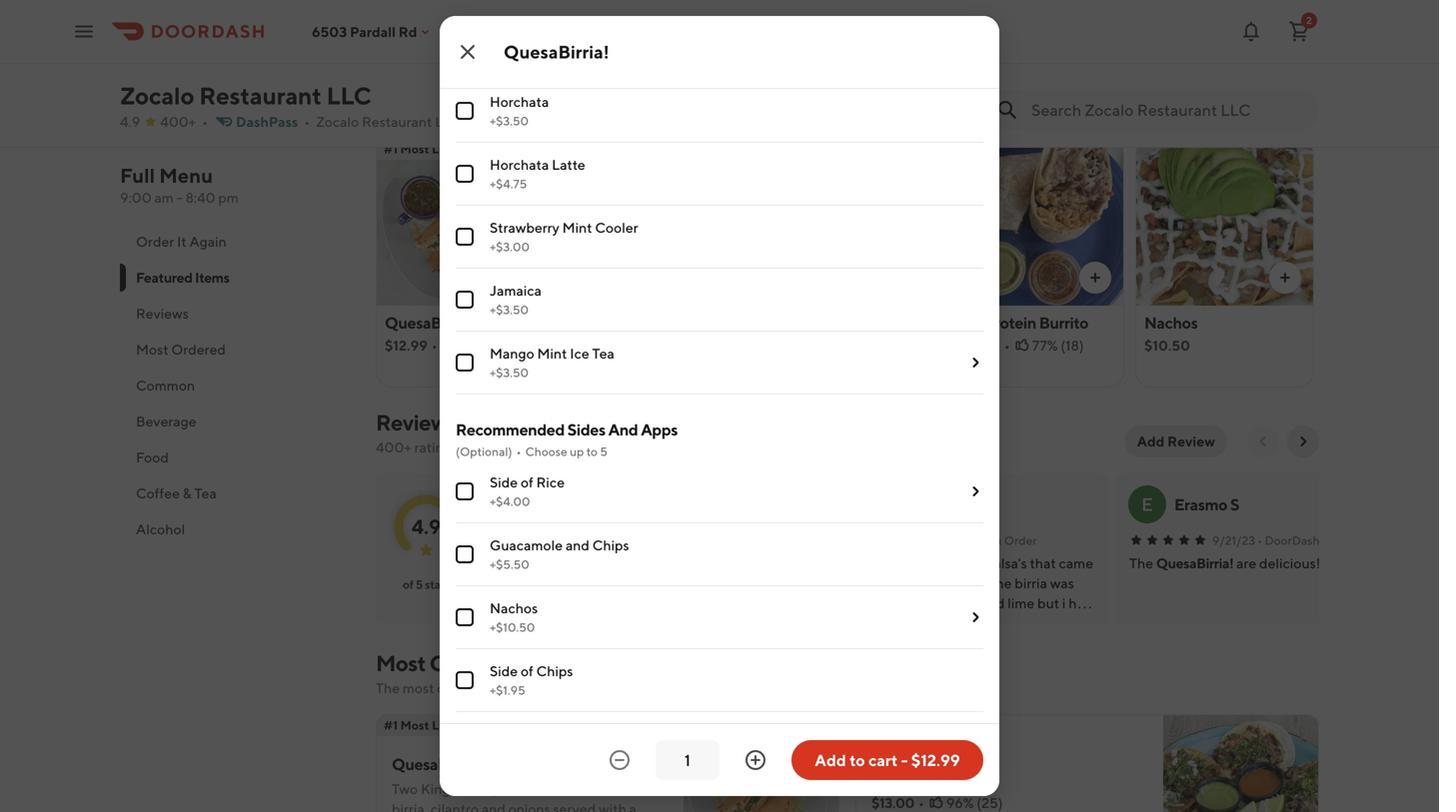Task type: locate. For each thing, give the bounding box(es) containing it.
5
[[600, 445, 608, 459], [416, 578, 423, 592]]

close quesabirria! image
[[456, 40, 480, 64]]

add left review
[[1137, 433, 1165, 450]]

nachos
[[1145, 313, 1198, 332], [490, 600, 538, 617]]

96%
[[947, 795, 974, 812]]

1 horizontal spatial items
[[482, 99, 543, 128]]

nachos up $10.50
[[1145, 313, 1198, 332]]

1 recommended from the top
[[456, 39, 565, 58]]

#1 most liked down the "most"
[[384, 719, 464, 733]]

the up $14.00
[[955, 313, 981, 332]]

2 horizontal spatial and
[[597, 680, 621, 697]]

it
[[177, 233, 187, 250]]

zocalo right dashpass •
[[316, 113, 359, 130]]

+$3.50 for horchata
[[490, 114, 529, 128]]

ordered up "commonly"
[[430, 651, 513, 677]]

0 horizontal spatial to
[[586, 445, 598, 459]]

of for side of rice
[[521, 474, 534, 491]]

featured left 0.2
[[376, 99, 477, 128]]

1 vertical spatial 4.9
[[412, 515, 441, 539]]

zocalo tacos image
[[1164, 715, 1319, 813]]

0 horizontal spatial items
[[195, 269, 230, 286]]

featured
[[376, 99, 477, 128], [136, 269, 192, 286]]

6503 pardall rd
[[312, 23, 417, 40]]

tea right &
[[194, 485, 217, 502]]

1 vertical spatial and
[[597, 680, 621, 697]]

0 vertical spatial -
[[177, 189, 183, 206]]

0 vertical spatial #1 most liked
[[384, 142, 464, 156]]

+$3.50 inside horchata +$3.50
[[490, 114, 529, 128]]

1 horizontal spatial ordered
[[430, 651, 513, 677]]

1 add item to cart image from the left
[[518, 270, 534, 286]]

1 horchata from the top
[[490, 93, 549, 110]]

1 vertical spatial recommended
[[456, 420, 565, 439]]

items
[[560, 680, 594, 697]]

recommended beverages group
[[456, 38, 984, 395]]

nachos +$10.50
[[490, 600, 538, 635]]

add for add to cart - $12.99
[[815, 751, 846, 770]]

tea right ice
[[592, 345, 615, 362]]

the protein burrito
[[955, 313, 1089, 332]]

strawberry
[[490, 219, 560, 236]]

add item to cart image
[[518, 270, 534, 286], [1088, 270, 1104, 286]]

1 vertical spatial side
[[490, 663, 518, 680]]

quesabirria! up horchata +$3.50
[[504, 41, 609, 62]]

+$3.50 down mango
[[490, 366, 529, 380]]

recommended
[[456, 39, 565, 58], [456, 420, 565, 439]]

$13.00 up rd
[[393, 6, 438, 22]]

reviews for reviews
[[136, 305, 189, 322]]

ordered inside most ordered the most commonly ordered items and dishes from this store
[[430, 651, 513, 677]]

0 vertical spatial of
[[521, 474, 534, 491]]

0 vertical spatial $13.00
[[393, 6, 438, 22]]

4.9 up of 5 stars
[[412, 515, 441, 539]]

0 horizontal spatial ordered
[[419, 30, 463, 44]]

mango
[[490, 345, 535, 362]]

2 recommended from the top
[[456, 420, 565, 439]]

most up "common"
[[136, 341, 168, 358]]

1 horizontal spatial featured
[[376, 99, 477, 128]]

1 horizontal spatial featured items
[[376, 99, 543, 128]]

and
[[566, 537, 590, 554], [597, 680, 621, 697], [482, 801, 506, 813]]

0 horizontal spatial • doordash order
[[628, 534, 725, 548]]

to inside the recommended sides and apps (optional) • choose up to 5
[[586, 445, 598, 459]]

quesabirria!
[[504, 41, 609, 62], [385, 313, 473, 332], [1156, 555, 1234, 572], [392, 755, 480, 774]]

1 vertical spatial $12.99
[[911, 751, 960, 770]]

most inside button
[[136, 341, 168, 358]]

king
[[421, 781, 450, 798]]

#1 up two
[[384, 719, 398, 733]]

(64)
[[498, 337, 525, 354]]

2 horizontal spatial doordash
[[1265, 534, 1320, 548]]

liked
[[432, 142, 464, 156], [814, 142, 845, 156], [432, 719, 464, 733], [914, 719, 945, 733]]

1 • doordash order from the left
[[628, 534, 725, 548]]

horchata up +$4.75
[[490, 156, 549, 173]]

quesabirria! image
[[377, 138, 554, 306], [684, 715, 840, 813]]

0 horizontal spatial ordered
[[171, 341, 226, 358]]

to inside button
[[850, 751, 865, 770]]

1 horizontal spatial ordered
[[506, 680, 557, 697]]

2 side from the top
[[490, 663, 518, 680]]

dashpass •
[[236, 113, 310, 130]]

1 doordash from the left
[[635, 534, 690, 548]]

1 horizontal spatial chips
[[593, 537, 629, 554]]

1 horizontal spatial restaurant
[[362, 113, 432, 130]]

0 vertical spatial chips
[[593, 537, 629, 554]]

recommended inside the recommended sides and apps (optional) • choose up to 5
[[456, 420, 565, 439]]

1 vertical spatial the
[[376, 680, 400, 697]]

nachos up the +$10.50
[[490, 600, 538, 617]]

+$3.50 inside mango mint ice tea +$3.50
[[490, 366, 529, 380]]

and down corn
[[482, 801, 506, 813]]

400+ down reviews link
[[376, 439, 412, 456]]

3 • doordash order from the left
[[1258, 534, 1355, 548]]

1 vertical spatial chips
[[536, 663, 573, 680]]

0 vertical spatial horchata
[[490, 93, 549, 110]]

77% (18)
[[1032, 337, 1084, 354]]

the left the "most"
[[376, 680, 400, 697]]

5 inside the recommended sides and apps (optional) • choose up to 5
[[600, 445, 608, 459]]

2 vertical spatial and
[[482, 801, 506, 813]]

recommended inside recommended beverages group
[[456, 39, 565, 58]]

zocalo
[[120, 81, 194, 110], [316, 113, 359, 130], [872, 765, 919, 784]]

ordered left the items
[[506, 680, 557, 697]]

5 left the stars
[[416, 578, 423, 592]]

0 vertical spatial restaurant
[[199, 81, 322, 110]]

ordered
[[419, 30, 463, 44], [506, 680, 557, 697]]

100%
[[460, 337, 496, 354]]

2 • doordash order from the left
[[940, 534, 1037, 548]]

of inside "side of chips +$1.95"
[[521, 663, 534, 680]]

chips inside "side of chips +$1.95"
[[536, 663, 573, 680]]

ordered inside button
[[171, 341, 226, 358]]

llc left 0.2
[[435, 113, 461, 130]]

2 #1 most liked from the top
[[384, 719, 464, 733]]

0 vertical spatial 5
[[600, 445, 608, 459]]

0 vertical spatial ordered
[[419, 30, 463, 44]]

ordered up "common"
[[171, 341, 226, 358]]

dashpass
[[236, 113, 298, 130]]

$12.99 down #2 most liked
[[911, 751, 960, 770]]

to left cart
[[850, 751, 865, 770]]

quesabirria! button
[[1156, 554, 1234, 574]]

0 horizontal spatial featured
[[136, 269, 192, 286]]

recommended up '(optional)'
[[456, 420, 565, 439]]

horchata inside 'horchata latte +$4.75'
[[490, 156, 549, 173]]

2 button
[[1279, 11, 1319, 51]]

1 vertical spatial restaurant
[[362, 113, 432, 130]]

400+ up menu
[[160, 113, 196, 130]]

1 horizontal spatial 5
[[600, 445, 608, 459]]

$13.00 down zocalo tacos
[[872, 795, 915, 812]]

zocalo up 400+ •
[[120, 81, 194, 110]]

0 horizontal spatial the
[[376, 680, 400, 697]]

1 horizontal spatial add
[[1137, 433, 1165, 450]]

0 vertical spatial nachos
[[1145, 313, 1198, 332]]

items inside heading
[[482, 99, 543, 128]]

featured items heading
[[376, 98, 543, 130]]

coffee & tea button
[[120, 476, 352, 512]]

1 vertical spatial zocalo
[[316, 113, 359, 130]]

reviews inside reviews 400+ ratings • 15 public reviews
[[376, 410, 457, 436]]

nachos image
[[1137, 138, 1313, 306]]

restaurant
[[199, 81, 322, 110], [362, 113, 432, 130]]

+$3.50 inside jamaica +$3.50
[[490, 303, 529, 317]]

3 doordash from the left
[[1265, 534, 1320, 548]]

- right cart
[[901, 751, 908, 770]]

0 vertical spatial to
[[586, 445, 598, 459]]

2 vertical spatial of
[[521, 663, 534, 680]]

add inside add review button
[[1137, 433, 1165, 450]]

stars
[[425, 578, 450, 592]]

suizas
[[654, 313, 699, 332]]

to right up
[[586, 445, 598, 459]]

0 vertical spatial +$3.50
[[490, 114, 529, 128]]

chips inside the guacamole and chips +$5.50
[[593, 537, 629, 554]]

0 horizontal spatial llc
[[326, 81, 371, 110]]

side of rice +$4.00
[[490, 474, 565, 509]]

2 #1 from the top
[[384, 719, 398, 733]]

+$3.50
[[490, 114, 529, 128], [490, 303, 529, 317], [490, 366, 529, 380]]

featured items
[[376, 99, 543, 128], [136, 269, 230, 286]]

reviews up most ordered
[[136, 305, 189, 322]]

two
[[392, 781, 418, 798]]

items down again
[[195, 269, 230, 286]]

nachos for nachos +$10.50
[[490, 600, 538, 617]]

of
[[521, 474, 534, 491], [403, 578, 414, 592], [521, 663, 534, 680]]

add inside button
[[815, 751, 846, 770]]

0 horizontal spatial add
[[815, 751, 846, 770]]

horchata +$3.50
[[490, 93, 549, 128]]

- right am
[[177, 189, 183, 206]]

#1 most liked down zocalo restaurant llc • 0.2 mi
[[384, 142, 464, 156]]

0 horizontal spatial 400+
[[160, 113, 196, 130]]

add item to cart image up burrito
[[1088, 270, 1104, 286]]

0 vertical spatial 4.9
[[120, 113, 140, 130]]

side inside side of rice +$4.00
[[490, 474, 518, 491]]

1 horizontal spatial $13.00
[[872, 795, 915, 812]]

1 vertical spatial 400+
[[376, 439, 412, 456]]

•
[[202, 113, 208, 130], [304, 113, 310, 130], [469, 113, 475, 130], [432, 337, 438, 354], [1004, 337, 1010, 354], [461, 439, 466, 456], [516, 445, 521, 459], [628, 534, 633, 548], [940, 534, 945, 548], [1258, 534, 1263, 548], [919, 795, 925, 812]]

$13.00 for •
[[872, 795, 915, 812]]

1 horizontal spatial $12.99
[[911, 751, 960, 770]]

featured down "order it again"
[[136, 269, 192, 286]]

$11.00
[[575, 337, 618, 354]]

1 horizontal spatial quesabirria! image
[[684, 715, 840, 813]]

reviews up ratings
[[376, 410, 457, 436]]

with down the "stuffed"
[[599, 801, 627, 813]]

$13.00 inside $13.00 last ordered 1/19
[[393, 6, 438, 22]]

mango mint ice tea +$3.50
[[490, 345, 615, 380]]

1 vertical spatial -
[[901, 751, 908, 770]]

2 vertical spatial zocalo
[[872, 765, 919, 784]]

torta mexicana
[[765, 313, 872, 332]]

increase quantity by 1 image
[[744, 749, 768, 773]]

0 vertical spatial $12.99
[[385, 337, 428, 354]]

$12.99 left 100%
[[385, 337, 428, 354]]

of left rice
[[521, 474, 534, 491]]

0 vertical spatial add
[[1137, 433, 1165, 450]]

this
[[700, 680, 723, 697]]

again
[[189, 233, 227, 250]]

horchata up mi
[[490, 93, 549, 110]]

liked up tacos
[[914, 719, 945, 733]]

3 +$3.50 from the top
[[490, 366, 529, 380]]

store
[[726, 680, 758, 697]]

+$3.50 down jamaica at the top of page
[[490, 303, 529, 317]]

5 right up
[[600, 445, 608, 459]]

+$4.75
[[490, 177, 527, 191]]

1 vertical spatial horchata
[[490, 156, 549, 173]]

items up 'horchata latte +$4.75'
[[482, 99, 543, 128]]

mint inside mango mint ice tea +$3.50
[[537, 345, 567, 362]]

quesabirria! up king
[[392, 755, 480, 774]]

and right the items
[[597, 680, 621, 697]]

1 vertical spatial add
[[815, 751, 846, 770]]

recommended for recommended sides and apps (optional) • choose up to 5
[[456, 420, 565, 439]]

0 vertical spatial ordered
[[171, 341, 226, 358]]

zocalo for zocalo tacos
[[872, 765, 919, 784]]

llc down 6503 pardall rd
[[326, 81, 371, 110]]

0 vertical spatial 400+
[[160, 113, 196, 130]]

ordered
[[171, 341, 226, 358], [430, 651, 513, 677]]

chips up the items
[[536, 663, 573, 680]]

1 vertical spatial to
[[850, 751, 865, 770]]

with
[[609, 781, 637, 798], [599, 801, 627, 813]]

1 horizontal spatial and
[[566, 537, 590, 554]]

chips
[[593, 537, 629, 554], [536, 663, 573, 680]]

+$3.50 for jamaica
[[490, 303, 529, 317]]

most up the "most"
[[376, 651, 426, 677]]

1 vertical spatial ordered
[[430, 651, 513, 677]]

of left the stars
[[403, 578, 414, 592]]

0 horizontal spatial chips
[[536, 663, 573, 680]]

and inside quesabirria! two king corn quesadillas stuffed with birria, cilantro and onions served with
[[482, 801, 506, 813]]

1 vertical spatial #1
[[384, 719, 398, 733]]

restaurant for zocalo restaurant llc • 0.2 mi
[[362, 113, 432, 130]]

#3
[[764, 142, 780, 156]]

beverage
[[136, 413, 197, 430]]

torta mexicana image
[[757, 138, 934, 306]]

0 vertical spatial and
[[566, 537, 590, 554]]

and right guacamole
[[566, 537, 590, 554]]

1 vertical spatial $13.00
[[872, 795, 915, 812]]

#2 most liked
[[864, 719, 945, 733]]

order it again
[[136, 233, 227, 250]]

restaurant down last
[[362, 113, 432, 130]]

side up +$1.95 in the bottom left of the page
[[490, 663, 518, 680]]

restaurant for zocalo restaurant llc
[[199, 81, 322, 110]]

of up +$1.95 in the bottom left of the page
[[521, 663, 534, 680]]

1 horizontal spatial reviews
[[376, 410, 457, 436]]

add
[[1137, 433, 1165, 450], [815, 751, 846, 770]]

of inside side of rice +$4.00
[[521, 474, 534, 491]]

rd
[[399, 23, 417, 40]]

1 horizontal spatial zocalo
[[316, 113, 359, 130]]

$13.00 last ordered 1/19
[[393, 6, 487, 44]]

zocalo restaurant llc • 0.2 mi
[[316, 113, 523, 130]]

1 vertical spatial tea
[[194, 485, 217, 502]]

2 vertical spatial +$3.50
[[490, 366, 529, 380]]

1 horizontal spatial • doordash order
[[940, 534, 1037, 548]]

1 side from the top
[[490, 474, 518, 491]]

None checkbox
[[456, 102, 474, 120], [456, 291, 474, 309], [456, 672, 474, 690], [456, 102, 474, 120], [456, 291, 474, 309], [456, 672, 474, 690]]

doordash for e
[[1265, 534, 1320, 548]]

0 vertical spatial tea
[[592, 345, 615, 362]]

with down decrease quantity by 1 image on the bottom
[[609, 781, 637, 798]]

mint left ice
[[537, 345, 567, 362]]

1 #1 most liked from the top
[[384, 142, 464, 156]]

add review
[[1137, 433, 1215, 450]]

tea
[[592, 345, 615, 362], [194, 485, 217, 502]]

1 vertical spatial #1 most liked
[[384, 719, 464, 733]]

0 vertical spatial featured
[[376, 99, 477, 128]]

#1 down zocalo restaurant llc • 0.2 mi
[[384, 142, 398, 156]]

None checkbox
[[456, 165, 474, 183], [456, 228, 474, 246], [456, 354, 474, 372], [456, 483, 474, 501], [456, 546, 474, 564], [456, 609, 474, 627], [456, 165, 474, 183], [456, 228, 474, 246], [456, 354, 474, 372], [456, 483, 474, 501], [456, 546, 474, 564], [456, 609, 474, 627]]

common button
[[120, 368, 352, 404]]

2 horizontal spatial • doordash order
[[1258, 534, 1355, 548]]

most ordered
[[136, 341, 226, 358]]

4.9 left 400+ •
[[120, 113, 140, 130]]

1 horizontal spatial llc
[[435, 113, 461, 130]]

0 vertical spatial llc
[[326, 81, 371, 110]]

2 +$3.50 from the top
[[490, 303, 529, 317]]

1 vertical spatial of
[[403, 578, 414, 592]]

decrease quantity by 1 image
[[608, 749, 632, 773]]

chips right guacamole
[[593, 537, 629, 554]]

items
[[482, 99, 543, 128], [195, 269, 230, 286]]

-
[[177, 189, 183, 206], [901, 751, 908, 770]]

1 vertical spatial nachos
[[490, 600, 538, 617]]

reviews
[[136, 305, 189, 322], [376, 410, 457, 436]]

onions
[[508, 801, 551, 813]]

2 horchata from the top
[[490, 156, 549, 173]]

zocalo up $13.00 • at bottom right
[[872, 765, 919, 784]]

side up +$4.00
[[490, 474, 518, 491]]

recommended sides and apps (optional) • choose up to 5
[[456, 420, 678, 459]]

0 horizontal spatial -
[[177, 189, 183, 206]]

jamaica
[[490, 282, 542, 299]]

0 vertical spatial the
[[955, 313, 981, 332]]

add item to cart image
[[1275, 22, 1291, 38], [1277, 270, 1293, 286]]

0 horizontal spatial doordash
[[635, 534, 690, 548]]

0 horizontal spatial nachos
[[490, 600, 538, 617]]

the inside most ordered the most commonly ordered items and dishes from this store
[[376, 680, 400, 697]]

$13.00
[[393, 6, 438, 22], [872, 795, 915, 812]]

mint inside strawberry mint cooler +$3.00
[[562, 219, 592, 236]]

cooler
[[595, 219, 638, 236]]

1 #1 from the top
[[384, 142, 398, 156]]

ordered right rd
[[419, 30, 463, 44]]

2 add item to cart image from the left
[[1088, 270, 1104, 286]]

tea inside mango mint ice tea +$3.50
[[592, 345, 615, 362]]

0 vertical spatial recommended
[[456, 39, 565, 58]]

recommended beverages
[[456, 39, 642, 58]]

recommended for recommended beverages
[[456, 39, 565, 58]]

open menu image
[[72, 19, 96, 43]]

1 horizontal spatial add item to cart image
[[1088, 270, 1104, 286]]

1 horizontal spatial doordash
[[947, 534, 1002, 548]]

9:00
[[120, 189, 152, 206]]

+$3.50 up 'horchata latte +$4.75'
[[490, 114, 529, 128]]

6503
[[312, 23, 347, 40]]

mi
[[507, 113, 523, 130]]

1/19
[[465, 30, 487, 44]]

cilantro
[[431, 801, 479, 813]]

0 vertical spatial items
[[482, 99, 543, 128]]

reviews inside 'button'
[[136, 305, 189, 322]]

0 horizontal spatial $13.00
[[393, 6, 438, 22]]

nachos inside recommended sides and apps group
[[490, 600, 538, 617]]

add left cart
[[815, 751, 846, 770]]

horchata for +$3.50
[[490, 93, 549, 110]]

0.2
[[483, 113, 504, 130]]

1 +$3.50 from the top
[[490, 114, 529, 128]]

zocalo for zocalo restaurant llc • 0.2 mi
[[316, 113, 359, 130]]

add item to cart image down +$3.00
[[518, 270, 534, 286]]

0 vertical spatial zocalo
[[120, 81, 194, 110]]

liked down featured items heading
[[432, 142, 464, 156]]

mint
[[562, 219, 592, 236], [537, 345, 567, 362]]

quesabirria! up 100%
[[385, 313, 473, 332]]

1 vertical spatial +$3.50
[[490, 303, 529, 317]]

1 horizontal spatial to
[[850, 751, 865, 770]]

0 horizontal spatial reviews
[[136, 305, 189, 322]]

side inside "side of chips +$1.95"
[[490, 663, 518, 680]]

recommended up horchata +$3.50
[[456, 39, 565, 58]]

restaurant up dashpass
[[199, 81, 322, 110]]

mint left cooler
[[562, 219, 592, 236]]

1 vertical spatial mint
[[537, 345, 567, 362]]

0 vertical spatial mint
[[562, 219, 592, 236]]

0 horizontal spatial $12.99
[[385, 337, 428, 354]]

ordered for most ordered the most commonly ordered items and dishes from this store
[[430, 651, 513, 677]]



Task type: describe. For each thing, give the bounding box(es) containing it.
food button
[[120, 440, 352, 476]]

1 vertical spatial with
[[599, 801, 627, 813]]

side for side of rice
[[490, 474, 518, 491]]

400+ inside reviews 400+ ratings • 15 public reviews
[[376, 439, 412, 456]]

side for side of chips
[[490, 663, 518, 680]]

$13.00 for last
[[393, 6, 438, 22]]

reviews
[[529, 439, 577, 456]]

am
[[154, 189, 174, 206]]

full menu 9:00 am - 8:40 pm
[[120, 164, 239, 206]]

and inside the guacamole and chips +$5.50
[[566, 537, 590, 554]]

most down zocalo restaurant llc • 0.2 mi
[[400, 142, 429, 156]]

8:40
[[185, 189, 215, 206]]

add to cart - $12.99
[[815, 751, 960, 770]]

most ordered button
[[120, 332, 352, 368]]

public
[[486, 439, 526, 456]]

reviews 400+ ratings • 15 public reviews
[[376, 410, 577, 456]]

pm
[[218, 189, 239, 206]]

liked right the #3
[[814, 142, 845, 156]]

featured inside heading
[[376, 99, 477, 128]]

review
[[1168, 433, 1215, 450]]

last
[[393, 30, 416, 44]]

+$1.95
[[490, 684, 525, 698]]

rice
[[536, 474, 565, 491]]

recommended sides and apps group
[[456, 419, 984, 776]]

choose
[[525, 445, 567, 459]]

and inside most ordered the most commonly ordered items and dishes from this store
[[597, 680, 621, 697]]

+$10.50
[[490, 621, 535, 635]]

• inside reviews 400+ ratings • 15 public reviews
[[461, 439, 466, 456]]

$10.50
[[1145, 337, 1191, 354]]

horchata for latte
[[490, 156, 549, 173]]

+$5.50
[[490, 558, 530, 572]]

corn
[[453, 781, 485, 798]]

cart
[[869, 751, 898, 770]]

up
[[570, 445, 584, 459]]

100% (64)
[[460, 337, 525, 354]]

Current quantity is 1 number field
[[668, 750, 708, 772]]

6503 pardall rd button
[[312, 23, 433, 40]]

enchiladas suizas image
[[567, 138, 744, 306]]

llc for zocalo restaurant llc • 0.2 mi
[[435, 113, 461, 130]]

common
[[136, 377, 195, 394]]

(18)
[[1061, 337, 1084, 354]]

jamaica +$3.50
[[490, 282, 542, 317]]

birria,
[[392, 801, 428, 813]]

9/21/23
[[1212, 534, 1256, 548]]

ordered inside most ordered the most commonly ordered items and dishes from this store
[[506, 680, 557, 697]]

latte
[[552, 156, 586, 173]]

most inside most ordered the most commonly ordered items and dishes from this store
[[376, 651, 426, 677]]

alcohol
[[136, 521, 185, 538]]

chips for side of chips
[[536, 663, 573, 680]]

1 horizontal spatial 4.9
[[412, 515, 441, 539]]

enchiladas suizas $11.00
[[575, 313, 699, 354]]

stuffed
[[561, 781, 607, 798]]

- inside the add to cart - $12.99 button
[[901, 751, 908, 770]]

reviews button
[[120, 296, 352, 332]]

order it again button
[[120, 224, 352, 260]]

1 vertical spatial 5
[[416, 578, 423, 592]]

alcohol button
[[120, 512, 352, 548]]

add for add review
[[1137, 433, 1165, 450]]

mint for strawberry
[[562, 219, 592, 236]]

add to cart - $12.99 button
[[792, 741, 984, 781]]

dishes
[[624, 680, 664, 697]]

side of chips +$1.95
[[490, 663, 573, 698]]

liked down "commonly"
[[432, 719, 464, 733]]

erasmo
[[1175, 495, 1228, 514]]

chips for guacamole and chips
[[593, 537, 629, 554]]

tacos
[[922, 765, 962, 784]]

15
[[469, 439, 483, 456]]

tea inside coffee & tea button
[[194, 485, 217, 502]]

quesabirria! inside dialog
[[504, 41, 609, 62]]

most
[[403, 680, 434, 697]]

mexicana
[[804, 313, 872, 332]]

$13.00 •
[[872, 795, 925, 812]]

mint for mango
[[537, 345, 567, 362]]

0 vertical spatial add item to cart image
[[1275, 22, 1291, 38]]

1 vertical spatial featured
[[136, 269, 192, 286]]

e
[[1142, 494, 1153, 515]]

of for side of chips
[[521, 663, 534, 680]]

s
[[1230, 495, 1240, 514]]

pardall
[[350, 23, 396, 40]]

zocalo for zocalo restaurant llc
[[120, 81, 194, 110]]

strawberry mint cooler +$3.00
[[490, 219, 638, 254]]

next image
[[1295, 434, 1311, 450]]

96% (25)
[[947, 795, 1003, 812]]

400+ •
[[160, 113, 208, 130]]

ratings
[[414, 439, 458, 456]]

2 items, open order cart image
[[1287, 19, 1311, 43]]

llc for zocalo restaurant llc
[[326, 81, 371, 110]]

2 doordash from the left
[[947, 534, 1002, 548]]

nachos for nachos $10.50
[[1145, 313, 1198, 332]]

1 vertical spatial featured items
[[136, 269, 230, 286]]

5/10/22
[[581, 534, 626, 548]]

most right the #3
[[782, 142, 811, 156]]

(25)
[[977, 795, 1003, 812]]

horchata latte +$4.75
[[490, 156, 586, 191]]

quesabirria! inside quesabirria! two king corn quesadillas stuffed with birria, cilantro and onions served with
[[392, 755, 480, 774]]

zocalo restaurant llc
[[120, 81, 371, 110]]

doordash for n
[[635, 534, 690, 548]]

served
[[553, 801, 596, 813]]

coffee & tea
[[136, 485, 217, 502]]

• inside the recommended sides and apps (optional) • choose up to 5
[[516, 445, 521, 459]]

1 horizontal spatial the
[[955, 313, 981, 332]]

quesabirria! dialog
[[440, 16, 1000, 797]]

notification bell image
[[1239, 19, 1263, 43]]

and
[[608, 420, 638, 439]]

nachos $10.50
[[1145, 313, 1198, 354]]

Item Search search field
[[1032, 99, 1303, 121]]

• doordash order for e
[[1258, 534, 1355, 548]]

0 horizontal spatial quesabirria! image
[[377, 138, 554, 306]]

guacamole and chips +$5.50
[[490, 537, 629, 572]]

zocalo tacos
[[872, 765, 962, 784]]

sides
[[568, 420, 606, 439]]

order inside order it again button
[[136, 233, 174, 250]]

&
[[183, 485, 192, 502]]

add item to cart image for the leftmost quesabirria! image
[[518, 270, 534, 286]]

guacamole
[[490, 537, 563, 554]]

ordered for most ordered
[[171, 341, 226, 358]]

• doordash order for n
[[628, 534, 725, 548]]

1 vertical spatial items
[[195, 269, 230, 286]]

1 vertical spatial add item to cart image
[[1277, 270, 1293, 286]]

(optional)
[[456, 445, 512, 459]]

add item to cart image for the protein burrito image
[[1088, 270, 1104, 286]]

0 vertical spatial with
[[609, 781, 637, 798]]

add review button
[[1125, 426, 1227, 458]]

$12.99 inside the add to cart - $12.99 button
[[911, 751, 960, 770]]

protein
[[984, 313, 1036, 332]]

1 vertical spatial quesabirria! image
[[684, 715, 840, 813]]

most down the "most"
[[400, 719, 429, 733]]

coffee
[[136, 485, 180, 502]]

reviews for reviews 400+ ratings • 15 public reviews
[[376, 410, 457, 436]]

quesabirria! two king corn quesadillas stuffed with birria, cilantro and onions served with 
[[392, 755, 637, 813]]

previous image
[[1255, 434, 1271, 450]]

the protein burrito image
[[947, 138, 1124, 306]]

0 horizontal spatial 4.9
[[120, 113, 140, 130]]

#2
[[864, 719, 880, 733]]

ordered inside $13.00 last ordered 1/19
[[419, 30, 463, 44]]

+$4.00
[[490, 495, 530, 509]]

quesabirria! down 9/21/23
[[1156, 555, 1234, 572]]

reviews link
[[376, 410, 457, 436]]

erasmo s
[[1175, 495, 1240, 514]]

of 5 stars
[[403, 578, 450, 592]]

- inside full menu 9:00 am - 8:40 pm
[[177, 189, 183, 206]]

most right #2
[[882, 719, 911, 733]]

food
[[136, 449, 169, 466]]



Task type: vqa. For each thing, say whether or not it's contained in the screenshot.
featured items
yes



